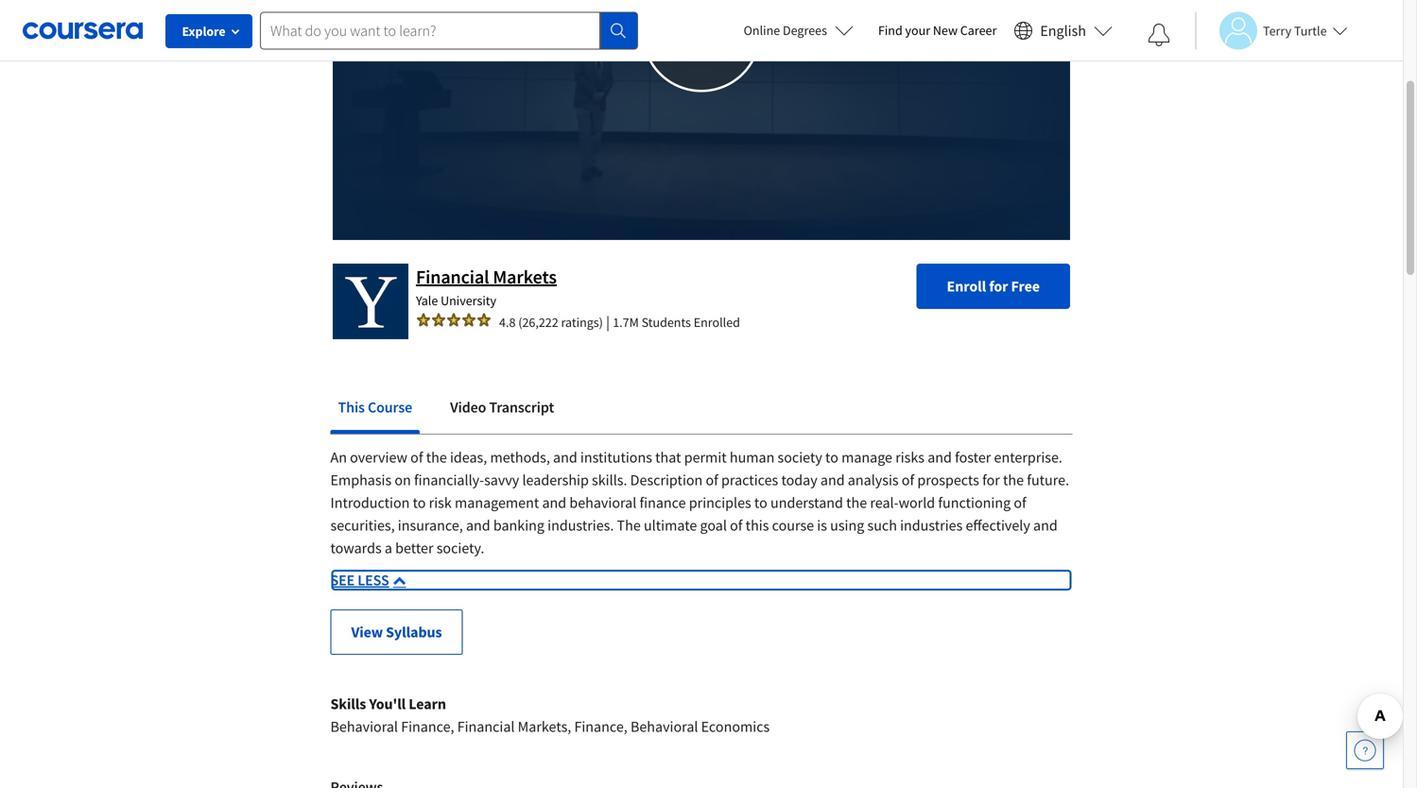Task type: locate. For each thing, give the bounding box(es) containing it.
enrolled
[[694, 314, 740, 331]]

to
[[826, 448, 839, 467], [413, 493, 426, 512], [755, 493, 768, 512]]

for inside enroll for free button
[[989, 277, 1009, 296]]

0 horizontal spatial finance,
[[401, 718, 454, 736]]

|
[[606, 313, 610, 332]]

prospects
[[918, 471, 980, 490]]

filled star image
[[446, 312, 461, 327], [477, 312, 492, 327]]

of up effectively on the bottom
[[1014, 493, 1027, 512]]

manage
[[842, 448, 893, 467]]

0 horizontal spatial behavioral
[[331, 718, 398, 736]]

that
[[655, 448, 681, 467]]

career
[[961, 22, 997, 39]]

0 vertical spatial financial
[[416, 265, 489, 289]]

enroll for free
[[947, 277, 1040, 296]]

enroll for free button
[[917, 264, 1070, 309]]

finance,
[[401, 718, 454, 736], [574, 718, 628, 736]]

of up on
[[411, 448, 423, 467]]

1 vertical spatial for
[[983, 471, 1000, 490]]

2 behavioral from the left
[[631, 718, 698, 736]]

terry
[[1263, 22, 1292, 39]]

the up financially- at the left of the page
[[426, 448, 447, 467]]

the
[[426, 448, 447, 467], [1003, 471, 1024, 490], [846, 493, 867, 512]]

securities,
[[331, 516, 395, 535]]

view syllabus button
[[331, 610, 463, 655]]

description
[[630, 471, 703, 490]]

1 horizontal spatial behavioral
[[631, 718, 698, 736]]

video transcript
[[450, 398, 554, 417]]

see less link
[[331, 569, 1073, 592]]

an
[[331, 448, 347, 467]]

and up society.
[[466, 516, 490, 535]]

finance, down learn
[[401, 718, 454, 736]]

savvy
[[484, 471, 519, 490]]

financial
[[416, 265, 489, 289], [457, 718, 515, 736]]

video placeholder image
[[333, 0, 1070, 239]]

leadership
[[522, 471, 589, 490]]

and
[[553, 448, 578, 467], [928, 448, 952, 467], [821, 471, 845, 490], [542, 493, 567, 512], [466, 516, 490, 535], [1034, 516, 1058, 535]]

financial up yale university link
[[416, 265, 489, 289]]

yale university link
[[416, 292, 497, 309]]

management
[[455, 493, 539, 512]]

ultimate
[[644, 516, 697, 535]]

1 horizontal spatial filled star image
[[477, 312, 492, 327]]

3 filled star image from the left
[[461, 312, 477, 327]]

society.
[[437, 539, 485, 558]]

view
[[351, 623, 383, 642]]

2 horizontal spatial the
[[1003, 471, 1024, 490]]

this
[[746, 516, 769, 535]]

2 vertical spatial the
[[846, 493, 867, 512]]

None search field
[[260, 12, 638, 50]]

0 horizontal spatial filled star image
[[446, 312, 461, 327]]

4.8 (26,222 ratings) | 1.7m students enrolled
[[499, 313, 740, 332]]

explore button
[[165, 14, 252, 48]]

practices
[[722, 471, 779, 490]]

your
[[906, 22, 931, 39]]

banking
[[493, 516, 545, 535]]

risks
[[896, 448, 925, 467]]

(26,222
[[518, 314, 559, 331]]

finance, right markets,
[[574, 718, 628, 736]]

for left free
[[989, 277, 1009, 296]]

the down enterprise.
[[1003, 471, 1024, 490]]

find your new career link
[[869, 19, 1006, 43]]

of down risks
[[902, 471, 915, 490]]

institutions
[[581, 448, 652, 467]]

the up using
[[846, 493, 867, 512]]

to left 'risk' at the bottom
[[413, 493, 426, 512]]

this course
[[338, 398, 412, 417]]

methods,
[[490, 448, 550, 467]]

permit
[[684, 448, 727, 467]]

course
[[772, 516, 814, 535]]

filled star image down yale university link
[[446, 312, 461, 327]]

ideas,
[[450, 448, 487, 467]]

1 horizontal spatial the
[[846, 493, 867, 512]]

0 horizontal spatial to
[[413, 493, 426, 512]]

for up functioning
[[983, 471, 1000, 490]]

risk
[[429, 493, 452, 512]]

towards
[[331, 539, 382, 558]]

1 filled star image from the left
[[446, 312, 461, 327]]

finance
[[640, 493, 686, 512]]

1 vertical spatial financial
[[457, 718, 515, 736]]

skills
[[331, 695, 366, 714]]

and up prospects
[[928, 448, 952, 467]]

for inside an overview of the ideas, methods, and institutions that permit human society to manage risks and foster enterprise. emphasis on financially-savvy leadership skills. description of practices today and analysis of prospects for the future. introduction to risk management and behavioral finance principles to understand the real-world functioning of securities, insurance, and banking industries.  the ultimate goal of this course is using such industries effectively and towards a better society.
[[983, 471, 1000, 490]]

financial left markets,
[[457, 718, 515, 736]]

2 horizontal spatial to
[[826, 448, 839, 467]]

to right society
[[826, 448, 839, 467]]

less
[[358, 571, 389, 590]]

behavioral left economics
[[631, 718, 698, 736]]

society
[[778, 448, 823, 467]]

filled star image
[[416, 312, 431, 327], [431, 312, 446, 327], [461, 312, 477, 327]]

this
[[338, 398, 365, 417]]

transcript
[[489, 398, 554, 417]]

students
[[642, 314, 691, 331]]

1 behavioral from the left
[[331, 718, 398, 736]]

0 vertical spatial for
[[989, 277, 1009, 296]]

is
[[817, 516, 827, 535]]

online
[[744, 22, 780, 39]]

0 horizontal spatial the
[[426, 448, 447, 467]]

behavioral down skills
[[331, 718, 398, 736]]

to up this
[[755, 493, 768, 512]]

1 vertical spatial the
[[1003, 471, 1024, 490]]

english button
[[1006, 0, 1121, 61]]

coursera image
[[23, 15, 143, 46]]

today
[[782, 471, 818, 490]]

degrees
[[783, 22, 827, 39]]

yale university image
[[333, 264, 409, 339]]

of
[[411, 448, 423, 467], [706, 471, 719, 490], [902, 471, 915, 490], [1014, 493, 1027, 512], [730, 516, 743, 535]]

yale
[[416, 292, 438, 309]]

filled star image left 4.8
[[477, 312, 492, 327]]

1 horizontal spatial finance,
[[574, 718, 628, 736]]

skills you'll learn behavioral finance, financial markets, finance, behavioral economics
[[331, 695, 770, 736]]

and down future.
[[1034, 516, 1058, 535]]

behavioral
[[331, 718, 398, 736], [631, 718, 698, 736]]



Task type: vqa. For each thing, say whether or not it's contained in the screenshot.
the right the
yes



Task type: describe. For each thing, give the bounding box(es) containing it.
enroll
[[947, 277, 986, 296]]

terry turtle
[[1263, 22, 1327, 39]]

1 horizontal spatial to
[[755, 493, 768, 512]]

skills.
[[592, 471, 627, 490]]

and right today
[[821, 471, 845, 490]]

ratings)
[[561, 314, 603, 331]]

overview
[[350, 448, 408, 467]]

4.8
[[499, 314, 516, 331]]

and down leadership
[[542, 493, 567, 512]]

What do you want to learn? text field
[[260, 12, 600, 50]]

1.7m
[[613, 314, 639, 331]]

explore
[[182, 23, 226, 40]]

economics
[[701, 718, 770, 736]]

such
[[868, 516, 897, 535]]

financial inside financial markets yale university
[[416, 265, 489, 289]]

of left this
[[730, 516, 743, 535]]

you'll
[[369, 695, 406, 714]]

new
[[933, 22, 958, 39]]

markets
[[493, 265, 557, 289]]

enterprise.
[[994, 448, 1063, 467]]

financial markets link
[[416, 265, 557, 289]]

of down permit
[[706, 471, 719, 490]]

financially-
[[414, 471, 484, 490]]

behavioral
[[570, 493, 637, 512]]

2 filled star image from the left
[[477, 312, 492, 327]]

course details tabs tab list
[[331, 385, 1073, 434]]

insurance,
[[398, 516, 463, 535]]

2 filled star image from the left
[[431, 312, 446, 327]]

free
[[1011, 277, 1040, 296]]

on
[[395, 471, 411, 490]]

show notifications image
[[1148, 24, 1171, 46]]

this course button
[[331, 385, 420, 430]]

world
[[899, 493, 935, 512]]

effectively
[[966, 516, 1031, 535]]

future.
[[1027, 471, 1070, 490]]

functioning
[[938, 493, 1011, 512]]

principles
[[689, 493, 752, 512]]

online degrees
[[744, 22, 827, 39]]

a
[[385, 539, 392, 558]]

see less
[[331, 571, 389, 590]]

goal
[[700, 516, 727, 535]]

emphasis
[[331, 471, 392, 490]]

real-
[[870, 493, 899, 512]]

human
[[730, 448, 775, 467]]

turtle
[[1295, 22, 1327, 39]]

find
[[878, 22, 903, 39]]

find your new career
[[878, 22, 997, 39]]

help center image
[[1354, 740, 1377, 762]]

introduction
[[331, 493, 410, 512]]

english
[[1041, 21, 1087, 40]]

terry turtle button
[[1195, 12, 1348, 50]]

financial markets yale university
[[416, 265, 557, 309]]

course
[[368, 398, 412, 417]]

using
[[830, 516, 865, 535]]

and up leadership
[[553, 448, 578, 467]]

understand
[[771, 493, 843, 512]]

industries.
[[548, 516, 614, 535]]

an overview of the ideas, methods, and institutions that permit human society to manage risks and foster enterprise. emphasis on financially-savvy leadership skills. description of practices today and analysis of prospects for the future. introduction to risk management and behavioral finance principles to understand the real-world functioning of securities, insurance, and banking industries.  the ultimate goal of this course is using such industries effectively and towards a better society.
[[331, 448, 1070, 558]]

view syllabus
[[351, 623, 442, 642]]

syllabus
[[386, 623, 442, 642]]

1 filled star image from the left
[[416, 312, 431, 327]]

video
[[450, 398, 486, 417]]

video transcript button
[[443, 385, 562, 430]]

financial inside skills you'll learn behavioral finance, financial markets, finance, behavioral economics
[[457, 718, 515, 736]]

university
[[441, 292, 497, 309]]

online degrees button
[[729, 9, 869, 51]]

2 finance, from the left
[[574, 718, 628, 736]]

markets,
[[518, 718, 571, 736]]

the
[[617, 516, 641, 535]]

learn
[[409, 695, 446, 714]]

0 vertical spatial the
[[426, 448, 447, 467]]

better
[[395, 539, 434, 558]]

1 finance, from the left
[[401, 718, 454, 736]]



